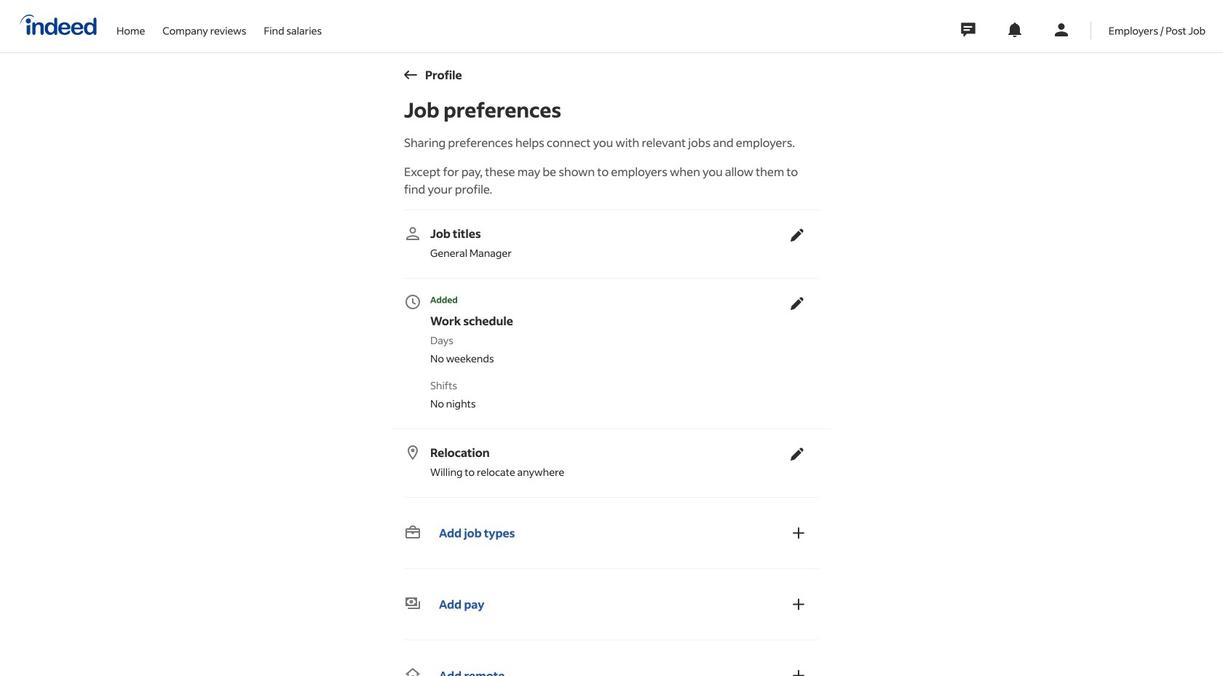 Task type: locate. For each thing, give the bounding box(es) containing it.
alert
[[404, 293, 781, 307]]

alert inside work schedule group
[[404, 293, 781, 307]]



Task type: describe. For each thing, give the bounding box(es) containing it.
work schedule group
[[404, 288, 813, 417]]

job titles group
[[404, 219, 813, 266]]

relocation group
[[404, 438, 813, 486]]



